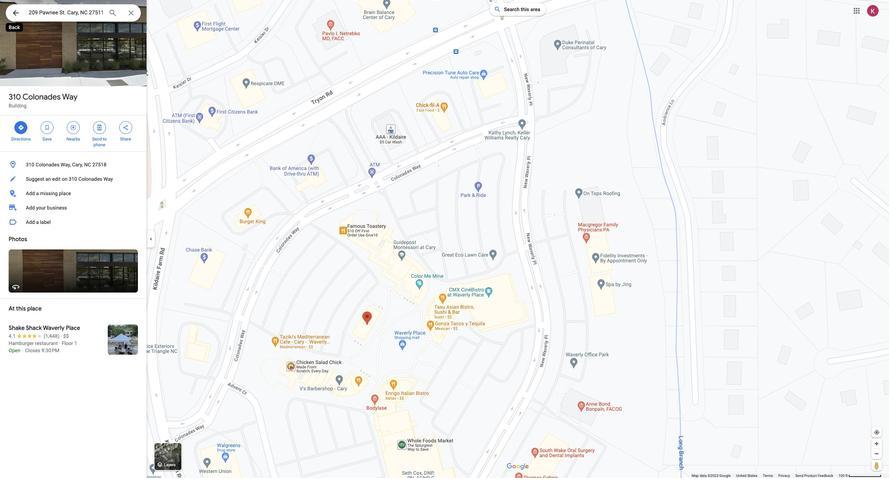 Task type: vqa. For each thing, say whether or not it's contained in the screenshot.
first Add from the top
yes



Task type: describe. For each thing, give the bounding box(es) containing it.
shack
[[26, 325, 42, 332]]

open
[[9, 348, 20, 353]]

way inside 310 colonades way building
[[62, 92, 78, 102]]

add a missing place button
[[0, 186, 147, 201]]

price: moderate image
[[63, 333, 69, 339]]

4.1
[[9, 333, 16, 339]]

states
[[748, 474, 758, 478]]

share
[[120, 137, 131, 142]]

(1,448)
[[44, 333, 59, 339]]

1
[[74, 340, 77, 346]]

google maps element
[[0, 0, 890, 478]]

phone
[[94, 142, 105, 147]]

suggest an edit on 310 colonades way
[[26, 176, 113, 182]]

2 horizontal spatial 310
[[69, 176, 77, 182]]

google account: kenny nguyen  
(kenny.nguyen@adept.ai) image
[[868, 5, 879, 16]]

united
[[737, 474, 747, 478]]

privacy
[[779, 474, 790, 478]]

waverly
[[43, 325, 65, 332]]

shake
[[9, 325, 25, 332]]

feedback
[[818, 474, 834, 478]]

photos
[[9, 236, 27, 243]]

9:30 pm
[[42, 348, 59, 353]]

colonades inside suggest an edit on 310 colonades way button
[[78, 176, 102, 182]]

colonades for way,
[[36, 162, 59, 167]]

place inside the add a missing place button
[[59, 190, 71, 196]]

send for send to phone
[[92, 137, 102, 142]]

add for add a label
[[26, 219, 35, 225]]


[[12, 8, 20, 18]]

edit
[[52, 176, 61, 182]]

1 vertical spatial place
[[27, 305, 42, 312]]

building
[[9, 103, 27, 109]]

product
[[805, 474, 817, 478]]

area
[[531, 6, 541, 12]]

ft
[[846, 474, 848, 478]]

 button
[[6, 4, 26, 23]]

shake shack waverly place
[[9, 325, 80, 332]]

your
[[36, 205, 46, 211]]

to
[[103, 137, 107, 142]]

· $$
[[61, 333, 69, 339]]

on
[[62, 176, 67, 182]]

show street view coverage image
[[872, 460, 882, 471]]

map data ©2023 google
[[692, 474, 731, 478]]

100 ft button
[[839, 474, 882, 478]]

business
[[47, 205, 67, 211]]

add for add your business
[[26, 205, 35, 211]]


[[122, 124, 129, 132]]

united states button
[[737, 473, 758, 478]]


[[70, 124, 77, 132]]


[[44, 124, 50, 132]]

310 for way,
[[26, 162, 34, 167]]

310 for way
[[9, 92, 21, 102]]

search this area
[[504, 6, 541, 12]]

add a label button
[[0, 215, 147, 229]]

27518
[[92, 162, 106, 167]]

send for send product feedback
[[796, 474, 804, 478]]

zoom in image
[[874, 441, 880, 446]]

privacy button
[[779, 473, 790, 478]]

4.1 stars 1,448 reviews image
[[9, 332, 59, 340]]

nc
[[84, 162, 91, 167]]



Task type: locate. For each thing, give the bounding box(es) containing it.
a
[[36, 190, 39, 196], [36, 219, 39, 225]]

310 up suggest
[[26, 162, 34, 167]]

this inside 310 colonades way main content
[[16, 305, 26, 312]]

colonades
[[23, 92, 61, 102], [36, 162, 59, 167], [78, 176, 102, 182]]

2 a from the top
[[36, 219, 39, 225]]

way inside button
[[104, 176, 113, 182]]

1 vertical spatial colonades
[[36, 162, 59, 167]]

1 add from the top
[[26, 190, 35, 196]]

send inside button
[[796, 474, 804, 478]]

 search field
[[6, 4, 141, 23]]

label
[[40, 219, 51, 225]]

this right at
[[16, 305, 26, 312]]

1 a from the top
[[36, 190, 39, 196]]

colonades down nc
[[78, 176, 102, 182]]

1 vertical spatial 310
[[26, 162, 34, 167]]

cary,
[[72, 162, 83, 167]]

1 vertical spatial ·
[[59, 340, 60, 346]]

0 vertical spatial place
[[59, 190, 71, 196]]

send up 'phone'
[[92, 137, 102, 142]]

footer inside google maps element
[[692, 473, 839, 478]]

1 vertical spatial this
[[16, 305, 26, 312]]

search
[[504, 6, 520, 12]]

at this place
[[9, 305, 42, 312]]

310 colonades way main content
[[0, 0, 147, 478]]

310
[[9, 92, 21, 102], [26, 162, 34, 167], [69, 176, 77, 182]]

missing
[[40, 190, 58, 196]]

way down the '27518'
[[104, 176, 113, 182]]

⋅
[[22, 348, 24, 353]]

2 add from the top
[[26, 205, 35, 211]]

0 horizontal spatial send
[[92, 137, 102, 142]]

hamburger
[[9, 340, 34, 346]]

· inside hamburger restaurant · floor 1 open ⋅ closes 9:30 pm
[[59, 340, 60, 346]]

100 ft
[[839, 474, 848, 478]]

way
[[62, 92, 78, 102], [104, 176, 113, 182]]

$$
[[63, 333, 69, 339]]

0 vertical spatial this
[[521, 6, 529, 12]]

hamburger restaurant · floor 1 open ⋅ closes 9:30 pm
[[9, 340, 77, 353]]

0 horizontal spatial this
[[16, 305, 26, 312]]

1 vertical spatial send
[[796, 474, 804, 478]]

· left floor
[[59, 340, 60, 346]]

None field
[[29, 8, 103, 17]]

colonades inside 310 colonades way, cary, nc 27518 button
[[36, 162, 59, 167]]

0 vertical spatial a
[[36, 190, 39, 196]]

search this area button
[[490, 3, 546, 16]]

310 inside 310 colonades way building
[[9, 92, 21, 102]]

floor
[[62, 340, 73, 346]]

2 vertical spatial add
[[26, 219, 35, 225]]

1 horizontal spatial 310
[[26, 162, 34, 167]]

1 horizontal spatial send
[[796, 474, 804, 478]]

place
[[59, 190, 71, 196], [27, 305, 42, 312]]

0 vertical spatial send
[[92, 137, 102, 142]]

a for label
[[36, 219, 39, 225]]

0 vertical spatial colonades
[[23, 92, 61, 102]]

1 horizontal spatial place
[[59, 190, 71, 196]]

send inside send to phone
[[92, 137, 102, 142]]

2 vertical spatial 310
[[69, 176, 77, 182]]

add a label
[[26, 219, 51, 225]]

·
[[61, 333, 62, 339], [59, 340, 60, 346]]

add a missing place
[[26, 190, 71, 196]]

zoom out image
[[874, 451, 880, 456]]

100
[[839, 474, 845, 478]]

data
[[700, 474, 707, 478]]

none field inside 209 pawnee st. cary, nc 27511 field
[[29, 8, 103, 17]]

united states
[[737, 474, 758, 478]]

directions
[[11, 137, 31, 142]]

way,
[[61, 162, 71, 167]]

suggest an edit on 310 colonades way button
[[0, 172, 147, 186]]

terms
[[763, 474, 773, 478]]

2 vertical spatial colonades
[[78, 176, 102, 182]]

310 colonades way, cary, nc 27518 button
[[0, 157, 147, 172]]

map
[[692, 474, 699, 478]]

0 horizontal spatial way
[[62, 92, 78, 102]]

a left missing
[[36, 190, 39, 196]]

colonades up building at the left of page
[[23, 92, 61, 102]]

1 horizontal spatial way
[[104, 176, 113, 182]]

google
[[720, 474, 731, 478]]

1 horizontal spatial this
[[521, 6, 529, 12]]

add your business
[[26, 205, 67, 211]]

add
[[26, 190, 35, 196], [26, 205, 35, 211], [26, 219, 35, 225]]

footer
[[692, 473, 839, 478]]

0 vertical spatial add
[[26, 190, 35, 196]]

0 horizontal spatial place
[[27, 305, 42, 312]]

colonades for way
[[23, 92, 61, 102]]

310 up building at the left of page
[[9, 92, 21, 102]]

· left the $$
[[61, 333, 62, 339]]

closes
[[25, 348, 40, 353]]

nearby
[[67, 137, 80, 142]]

this
[[521, 6, 529, 12], [16, 305, 26, 312]]

add down suggest
[[26, 190, 35, 196]]

0 horizontal spatial 310
[[9, 92, 21, 102]]

layers
[[164, 463, 176, 467]]

place
[[66, 325, 80, 332]]

3 add from the top
[[26, 219, 35, 225]]

save
[[43, 137, 52, 142]]

1 vertical spatial way
[[104, 176, 113, 182]]

0 vertical spatial way
[[62, 92, 78, 102]]

add left label
[[26, 219, 35, 225]]

actions for 310 colonades way region
[[0, 115, 147, 151]]

this left area
[[521, 6, 529, 12]]

send
[[92, 137, 102, 142], [796, 474, 804, 478]]


[[96, 124, 103, 132]]

an
[[45, 176, 51, 182]]

at
[[9, 305, 15, 312]]

place up shack on the bottom left of the page
[[27, 305, 42, 312]]

0 vertical spatial ·
[[61, 333, 62, 339]]

©2023
[[708, 474, 719, 478]]


[[18, 124, 24, 132]]

send to phone
[[92, 137, 107, 147]]

add for add a missing place
[[26, 190, 35, 196]]

place down on
[[59, 190, 71, 196]]

send left product
[[796, 474, 804, 478]]

footer containing map data ©2023 google
[[692, 473, 839, 478]]

this for at
[[16, 305, 26, 312]]

terms button
[[763, 473, 773, 478]]

209 Pawnee St. Cary, NC 27511 field
[[6, 4, 141, 22]]

suggest
[[26, 176, 44, 182]]

colonades up an
[[36, 162, 59, 167]]

a left label
[[36, 219, 39, 225]]

310 colonades way building
[[9, 92, 78, 109]]

310 right on
[[69, 176, 77, 182]]

1 vertical spatial a
[[36, 219, 39, 225]]

this inside button
[[521, 6, 529, 12]]

show your location image
[[874, 429, 881, 436]]

send product feedback
[[796, 474, 834, 478]]

way up 
[[62, 92, 78, 102]]

send product feedback button
[[796, 473, 834, 478]]

collapse side panel image
[[147, 235, 155, 243]]

restaurant
[[35, 340, 58, 346]]

add your business link
[[0, 201, 147, 215]]

0 vertical spatial 310
[[9, 92, 21, 102]]

310 colonades way, cary, nc 27518
[[26, 162, 106, 167]]

this for search
[[521, 6, 529, 12]]

add left your
[[26, 205, 35, 211]]

1 vertical spatial add
[[26, 205, 35, 211]]

colonades inside 310 colonades way building
[[23, 92, 61, 102]]

a for missing
[[36, 190, 39, 196]]



